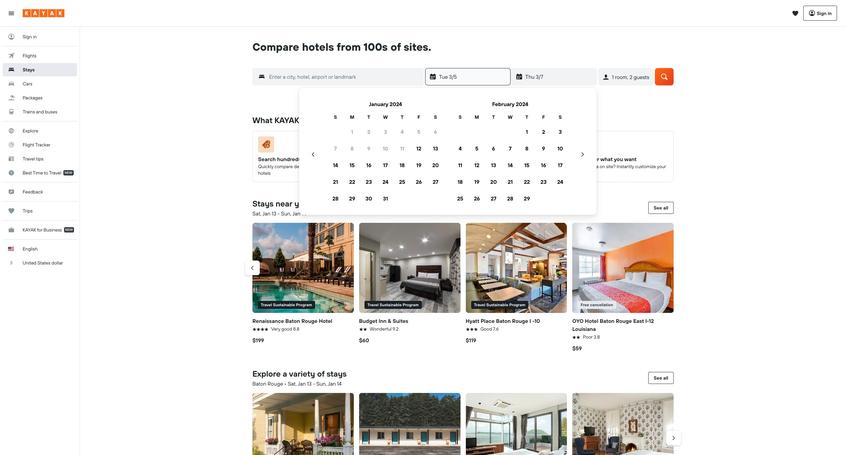 Task type: describe. For each thing, give the bounding box(es) containing it.
hotel element
[[466, 393, 567, 455]]

renaissance baton rouge hotel element
[[253, 223, 354, 313]]

explore a variety of stays carousel region
[[250, 390, 681, 455]]

Enter a city, hotel, airport or landmark text field
[[265, 72, 424, 81]]

inn element
[[573, 393, 674, 455]]

navigation menu image
[[8, 10, 15, 17]]

2 grid from the left
[[452, 96, 569, 207]]

start date calendar input element
[[307, 96, 589, 207]]

bed & breakfast element
[[253, 393, 354, 455]]

previous month image
[[310, 151, 317, 158]]

oyo hotel baton rouge east i-12 louisiana element
[[573, 223, 674, 313]]

stays near you carousel region
[[245, 220, 677, 355]]

motel element
[[359, 393, 461, 455]]



Task type: locate. For each thing, give the bounding box(es) containing it.
1 horizontal spatial grid
[[452, 96, 569, 207]]

0 horizontal spatial grid
[[327, 96, 444, 207]]

figure
[[258, 136, 346, 155], [365, 136, 452, 155], [472, 136, 559, 155], [578, 136, 666, 155], [253, 223, 354, 313], [359, 223, 461, 313], [466, 223, 567, 313], [573, 223, 674, 313]]

grid
[[327, 96, 444, 207], [452, 96, 569, 207]]

None search field
[[243, 53, 684, 99]]

1 grid from the left
[[327, 96, 444, 207]]

budget inn & suites element
[[359, 223, 461, 313]]

row
[[327, 113, 444, 121], [452, 113, 569, 121], [327, 123, 444, 140], [452, 123, 569, 140], [327, 140, 444, 157], [452, 140, 569, 157], [327, 157, 444, 174], [452, 157, 569, 174], [327, 174, 444, 190], [452, 174, 569, 190], [327, 190, 444, 207], [452, 190, 569, 207]]

united states (english) image
[[8, 247, 14, 251]]

forward image
[[671, 435, 677, 442]]

hyatt place baton rouge i -10 element
[[466, 223, 567, 313]]

next month image
[[580, 151, 586, 158]]

back image
[[249, 265, 256, 271]]



Task type: vqa. For each thing, say whether or not it's contained in the screenshot.
1st List Item from right
no



